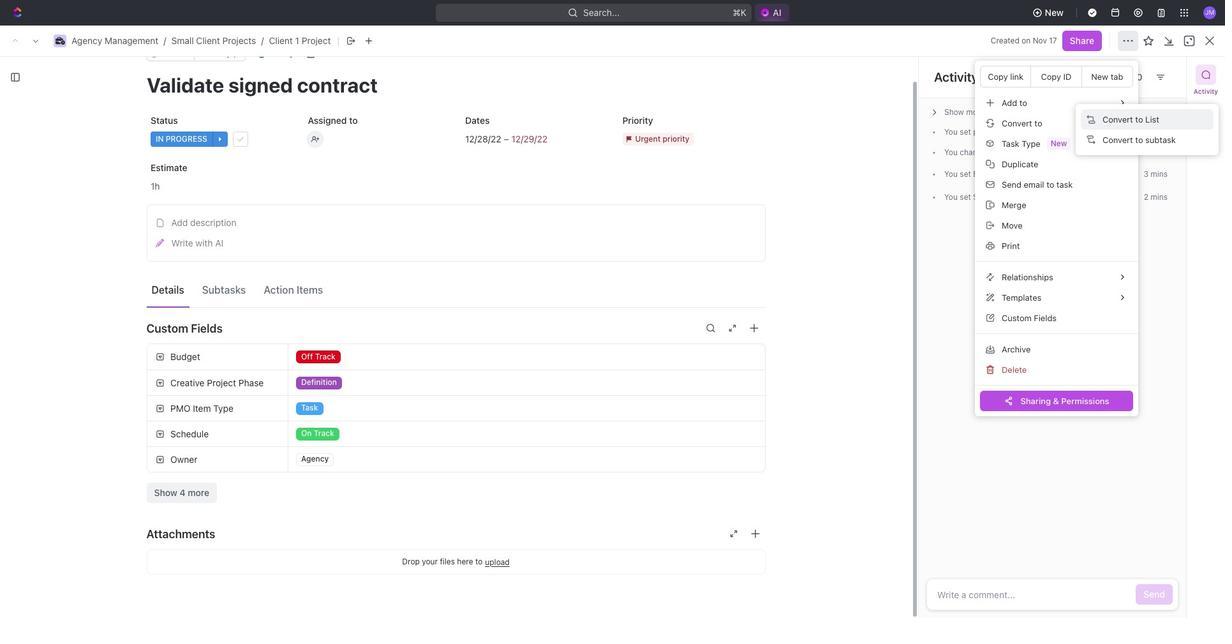 Task type: locate. For each thing, give the bounding box(es) containing it.
mins up 2 mins at the top right of the page
[[1151, 169, 1168, 179]]

client up 8686f9yqh
[[196, 35, 220, 46]]

1 horizontal spatial custom
[[1002, 313, 1032, 323]]

copy for copy link
[[989, 71, 1009, 81]]

1 horizontal spatial fields
[[1035, 313, 1057, 323]]

urgent
[[1023, 127, 1050, 137]]

0 vertical spatial 2
[[1089, 147, 1094, 157]]

risks, issues, crs
[[456, 147, 532, 157]]

1 mins from the top
[[1151, 147, 1168, 157]]

0 vertical spatial agency
[[72, 35, 102, 46]]

1 vertical spatial share
[[1055, 64, 1080, 75]]

convert inside "button"
[[1103, 114, 1134, 124]]

convert
[[1103, 114, 1134, 124], [1002, 118, 1033, 128], [1103, 134, 1134, 145]]

subtask
[[1146, 134, 1177, 145]]

1 vertical spatial 3 mins
[[1144, 169, 1168, 179]]

project left |
[[302, 35, 331, 46]]

task up subtask
[[1153, 110, 1172, 121]]

mins down subtask
[[1151, 147, 1168, 157]]

1 horizontal spatial small client projects link
[[312, 62, 416, 77]]

pmo
[[170, 403, 190, 413]]

1 vertical spatial management
[[248, 64, 302, 75]]

0 horizontal spatial 2
[[1089, 147, 1094, 157]]

prepare
[[257, 554, 290, 565]]

0 vertical spatial 3 mins
[[1144, 147, 1168, 157]]

2 horizontal spatial 1
[[1161, 65, 1165, 74]]

2 3 from the top
[[1144, 169, 1149, 179]]

new up 17
[[1046, 7, 1064, 18]]

send for send
[[1144, 589, 1166, 600]]

custom fields inside dropdown button
[[147, 321, 223, 335]]

2 vertical spatial 1
[[273, 105, 282, 126]]

custom fields down details button
[[147, 321, 223, 335]]

add right 5
[[349, 445, 364, 455]]

write with ai
[[171, 237, 224, 248]]

set down changed
[[960, 169, 972, 179]]

subtasks
[[202, 284, 246, 295]]

agency for agency management / small client projects / client 1 project |
[[72, 35, 102, 46]]

new for new tab
[[1092, 71, 1109, 81]]

convert up search button
[[1002, 118, 1033, 128]]

add task button up 'convert to subtask' button
[[1126, 106, 1180, 126]]

1 horizontal spatial with
[[428, 295, 446, 306]]

add task button down create
[[252, 411, 300, 427]]

details
[[152, 284, 184, 295]]

share button down 17
[[1048, 59, 1088, 80]]

0 vertical spatial share
[[1071, 35, 1095, 46]]

mins down customize
[[1151, 192, 1168, 202]]

custom up archive
[[1002, 313, 1032, 323]]

management for agency management / small client projects / client 1 project |
[[105, 35, 159, 46]]

write
[[171, 237, 193, 248]]

add task button up schedule
[[303, 347, 357, 362]]

you left changed
[[945, 147, 958, 157]]

drop
[[402, 557, 420, 566]]

add up write
[[171, 217, 188, 228]]

0 vertical spatial projects
[[223, 35, 256, 46]]

1
[[295, 35, 299, 46], [1161, 65, 1165, 74], [273, 105, 282, 126]]

project up the type
[[207, 377, 236, 388]]

1 horizontal spatial schedule
[[974, 192, 1007, 202]]

2 / from the left
[[261, 35, 264, 46]]

0 horizontal spatial fields
[[191, 321, 223, 335]]

1 horizontal spatial send
[[1144, 589, 1166, 600]]

deliverables
[[387, 554, 438, 565]]

1 vertical spatial with
[[428, 295, 446, 306]]

0 horizontal spatial custom fields
[[147, 321, 223, 335]]

1 horizontal spatial custom fields
[[1002, 313, 1057, 323]]

3 set from the top
[[960, 192, 972, 202]]

management inside agency management link
[[248, 64, 302, 75]]

1 vertical spatial projects
[[380, 64, 413, 75]]

fields
[[1035, 313, 1057, 323], [191, 321, 223, 335]]

0 vertical spatial with
[[196, 237, 213, 248]]

here
[[457, 557, 473, 566]]

add down create
[[257, 413, 274, 424]]

automations
[[1100, 64, 1153, 75]]

to up customize
[[1136, 134, 1144, 145]]

0 horizontal spatial copy
[[989, 71, 1009, 81]]

created
[[991, 36, 1020, 45]]

1 vertical spatial small
[[328, 64, 351, 75]]

add description
[[171, 217, 237, 228]]

1 horizontal spatial 2
[[1145, 192, 1149, 202]]

merge button
[[981, 195, 1134, 215]]

1 you from the top
[[945, 127, 958, 137]]

1 vertical spatial business time image
[[203, 66, 211, 73]]

3 you from the top
[[945, 169, 958, 179]]

1 vertical spatial mins
[[1151, 169, 1168, 179]]

copy id button
[[1032, 66, 1083, 87]]

3 mins for changed status from
[[1144, 147, 1168, 157]]

creative up pmo
[[170, 377, 204, 388]]

1 vertical spatial 1
[[1161, 65, 1165, 74]]

0 horizontal spatial agency
[[72, 35, 102, 46]]

1 vertical spatial set
[[960, 169, 972, 179]]

task up schedule
[[335, 349, 352, 359]]

2 vertical spatial mins
[[1151, 192, 1168, 202]]

add task down create
[[257, 413, 295, 424]]

0 vertical spatial activity
[[935, 70, 979, 84]]

with inside write with ai "button"
[[196, 237, 213, 248]]

small
[[171, 35, 194, 46], [328, 64, 351, 75]]

copy left id
[[1042, 71, 1062, 81]]

1 vertical spatial budget
[[170, 351, 200, 362]]

0 horizontal spatial activity
[[935, 70, 979, 84]]

convert up convert to subtask at top right
[[1103, 114, 1134, 124]]

convert to subtask
[[1103, 134, 1177, 145]]

write with ai button
[[151, 233, 761, 253]]

0 horizontal spatial business time image
[[55, 37, 65, 45]]

schedule up owner
[[170, 428, 209, 439]]

to right priority
[[1002, 127, 1009, 137]]

0 horizontal spatial small
[[171, 35, 194, 46]]

create
[[257, 391, 285, 402]]

1 vertical spatial small client projects link
[[312, 62, 416, 77]]

0 vertical spatial creative
[[170, 377, 204, 388]]

0 horizontal spatial new
[[1046, 7, 1064, 18]]

to left in
[[1069, 147, 1078, 157]]

2 copy from the left
[[1042, 71, 1062, 81]]

link
[[1011, 71, 1024, 81]]

send inside button
[[1002, 179, 1022, 189]]

0 horizontal spatial management
[[105, 35, 159, 46]]

custom inside dropdown button
[[147, 321, 188, 335]]

0 vertical spatial business time image
[[55, 37, 65, 45]]

new
[[1046, 7, 1064, 18], [1092, 71, 1109, 81]]

1 vertical spatial send
[[1144, 589, 1166, 600]]

3 mins down subtask
[[1144, 147, 1168, 157]]

schedule down set budget to
[[974, 192, 1007, 202]]

3 mins
[[1144, 147, 1168, 157], [1144, 169, 1168, 179]]

custom down details
[[147, 321, 188, 335]]

0 vertical spatial send
[[1002, 179, 1022, 189]]

/ up agency management
[[261, 35, 264, 46]]

fields down subtasks at the top
[[191, 321, 223, 335]]

you left priority
[[945, 127, 958, 137]]

2 3 mins from the top
[[1144, 169, 1168, 179]]

mins for changed status from
[[1151, 147, 1168, 157]]

creative project phase
[[170, 377, 264, 388]]

client up tasks
[[222, 105, 269, 126]]

meeting minutes
[[556, 147, 626, 157]]

convert up progress
[[1103, 134, 1134, 145]]

1 3 mins from the top
[[1144, 147, 1168, 157]]

0 horizontal spatial schedule
[[170, 428, 209, 439]]

you for set priority to
[[945, 127, 958, 137]]

project left the team on the top right of the page
[[650, 147, 680, 157]]

1 horizontal spatial /
[[261, 35, 264, 46]]

/ left 8686f9yqh button
[[164, 35, 166, 46]]

kanban link
[[283, 143, 318, 161]]

2 down customize
[[1145, 192, 1149, 202]]

set down set budget to
[[960, 192, 972, 202]]

in progress
[[1086, 147, 1129, 157]]

set priority to
[[958, 127, 1011, 137]]

0 horizontal spatial projects
[[223, 35, 256, 46]]

priority
[[623, 115, 653, 126]]

permissions
[[1062, 396, 1110, 406]]

activity inside task sidebar content section
[[935, 70, 979, 84]]

meeting minutes link
[[553, 143, 626, 161]]

agency management
[[215, 64, 302, 75]]

send
[[1002, 179, 1022, 189], [1144, 589, 1166, 600]]

to left the on
[[1010, 192, 1017, 202]]

2 mins
[[1145, 192, 1168, 202]]

share button
[[1063, 31, 1103, 51], [1048, 59, 1088, 80]]

management inside agency management / small client projects / client 1 project |
[[105, 35, 159, 46]]

assigned
[[308, 115, 347, 126]]

0 horizontal spatial send
[[1002, 179, 1022, 189]]

1 horizontal spatial budget
[[974, 169, 1000, 179]]

set
[[960, 127, 972, 137], [960, 169, 972, 179], [960, 192, 972, 202]]

tree inside sidebar navigation
[[5, 343, 179, 618]]

create project schedule
[[257, 391, 358, 402]]

0 vertical spatial management
[[105, 35, 159, 46]]

0 vertical spatial schedule
[[974, 192, 1007, 202]]

0 vertical spatial small client projects link
[[171, 35, 256, 46]]

1 vertical spatial activity
[[1194, 87, 1219, 95]]

new inside button
[[1092, 71, 1109, 81]]

3 down convert to subtask at top right
[[1144, 147, 1149, 157]]

definition
[[226, 210, 260, 218]]

1 3 from the top
[[1144, 147, 1149, 157]]

search
[[1012, 147, 1041, 157]]

3 mins up 2 mins at the top right of the page
[[1144, 169, 1168, 179]]

1 horizontal spatial 1
[[295, 35, 299, 46]]

2
[[1089, 147, 1094, 157], [1145, 192, 1149, 202]]

delete button
[[981, 359, 1134, 380]]

convert for convert to
[[1002, 118, 1033, 128]]

0 horizontal spatial with
[[196, 237, 213, 248]]

2 you from the top
[[945, 147, 958, 157]]

set left priority
[[960, 127, 972, 137]]

show 4 more
[[154, 487, 210, 498]]

/
[[164, 35, 166, 46], [261, 35, 264, 46]]

tree
[[5, 343, 179, 618]]

custom fields button
[[147, 313, 766, 344]]

budget inside custom fields element
[[170, 351, 200, 362]]

convert inside dropdown button
[[1002, 118, 1033, 128]]

3 down customize
[[1144, 169, 1149, 179]]

1 vertical spatial 2
[[1145, 192, 1149, 202]]

action items
[[264, 284, 323, 295]]

1 vertical spatial new
[[1092, 71, 1109, 81]]

add
[[1134, 110, 1151, 121], [171, 217, 188, 228], [318, 349, 333, 359], [257, 413, 274, 424], [349, 445, 364, 455]]

0 horizontal spatial /
[[164, 35, 166, 46]]

track
[[1036, 193, 1056, 201]]

1 copy from the left
[[989, 71, 1009, 81]]

copy left link
[[989, 71, 1009, 81]]

mins for set budget to
[[1151, 169, 1168, 179]]

Search tasks... text field
[[1067, 174, 1195, 193]]

1 horizontal spatial creative
[[226, 446, 255, 454]]

custom fields up archive
[[1002, 313, 1057, 323]]

1 horizontal spatial projects
[[380, 64, 413, 75]]

to up "search"
[[1035, 118, 1043, 128]]

from
[[1018, 147, 1035, 157]]

send for send email to task
[[1002, 179, 1022, 189]]

1 set from the top
[[960, 127, 972, 137]]

0 horizontal spatial small client projects link
[[171, 35, 256, 46]]

1 horizontal spatial agency
[[215, 64, 245, 75]]

with left ai
[[196, 237, 213, 248]]

0 vertical spatial 3
[[1144, 147, 1149, 157]]

0 horizontal spatial 1
[[273, 105, 282, 126]]

validate
[[257, 251, 291, 261]]

asset
[[307, 554, 330, 565]]

1 vertical spatial schedule
[[170, 428, 209, 439]]

1 horizontal spatial new
[[1092, 71, 1109, 81]]

convert for convert to list
[[1103, 114, 1134, 124]]

you down set budget to
[[945, 192, 958, 202]]

attachments
[[147, 527, 215, 540]]

fields up archive button
[[1035, 313, 1057, 323]]

scope
[[300, 273, 327, 284]]

send inside button
[[1144, 589, 1166, 600]]

0 vertical spatial set
[[960, 127, 972, 137]]

0 horizontal spatial budget
[[170, 351, 200, 362]]

to right here
[[476, 557, 483, 566]]

add task up 'convert to subtask' button
[[1134, 110, 1172, 121]]

share
[[1071, 35, 1095, 46], [1055, 64, 1080, 75]]

creative inside custom fields element
[[170, 377, 204, 388]]

project inside custom fields element
[[207, 377, 236, 388]]

with inside kickoff meeting to walkthrough process with client link
[[428, 295, 446, 306]]

you down changed status from
[[945, 169, 958, 179]]

1 vertical spatial creative
[[226, 446, 255, 454]]

budget up 'creative project phase'
[[170, 351, 200, 362]]

add up schedule
[[318, 349, 333, 359]]

budget inside task sidebar content section
[[974, 169, 1000, 179]]

new left tab
[[1092, 71, 1109, 81]]

0 vertical spatial new
[[1046, 7, 1064, 18]]

1 vertical spatial agency
[[215, 64, 245, 75]]

project
[[288, 391, 318, 402]]

agency inside agency management / small client projects / client 1 project |
[[72, 35, 102, 46]]

2 right hide
[[1089, 147, 1094, 157]]

to down duplicate
[[1002, 169, 1009, 179]]

management for agency management
[[248, 64, 302, 75]]

creative for creative production
[[226, 446, 255, 454]]

0 vertical spatial 1
[[295, 35, 299, 46]]

1 horizontal spatial copy
[[1042, 71, 1062, 81]]

new tab button
[[1083, 66, 1133, 87]]

project inside 'link'
[[650, 147, 680, 157]]

upload button
[[485, 557, 510, 567]]

customize button
[[1101, 143, 1166, 161]]

1 horizontal spatial management
[[248, 64, 302, 75]]

custom
[[1002, 313, 1032, 323], [147, 321, 188, 335]]

0 vertical spatial mins
[[1151, 147, 1168, 157]]

business time image
[[55, 37, 65, 45], [203, 66, 211, 73]]

copy inside button
[[1042, 71, 1062, 81]]

to right assigned
[[349, 115, 358, 126]]

duplicate
[[1002, 159, 1039, 169]]

2 vertical spatial set
[[960, 192, 972, 202]]

print
[[1002, 240, 1021, 251]]

activity inside task sidebar navigation tab list
[[1194, 87, 1219, 95]]

0 vertical spatial budget
[[974, 169, 1000, 179]]

share right 17
[[1071, 35, 1095, 46]]

0 horizontal spatial agency management link
[[72, 35, 159, 46]]

convert to list
[[1103, 114, 1160, 124]]

add task up schedule
[[318, 349, 352, 359]]

work
[[340, 273, 362, 284]]

copy
[[989, 71, 1009, 81], [1042, 71, 1062, 81]]

changed status from
[[958, 147, 1037, 157]]

0 horizontal spatial creative
[[170, 377, 204, 388]]

budget down changed
[[974, 169, 1000, 179]]

you set schedule to on track
[[945, 192, 1056, 202]]

2 mins from the top
[[1151, 169, 1168, 179]]

2 set from the top
[[960, 169, 972, 179]]

custom fields button
[[981, 308, 1134, 328]]

copy inside button
[[989, 71, 1009, 81]]

1 horizontal spatial business time image
[[203, 66, 211, 73]]

sidebar navigation
[[0, 54, 191, 618]]

small client projects link up 8686f9yqh
[[171, 35, 256, 46]]

share button right 17
[[1063, 31, 1103, 51]]

0 vertical spatial small
[[171, 35, 194, 46]]

0 horizontal spatial custom
[[147, 321, 188, 335]]

1 horizontal spatial activity
[[1194, 87, 1219, 95]]

1 vertical spatial 3
[[1144, 169, 1149, 179]]

with left client
[[428, 295, 446, 306]]

activity
[[935, 70, 979, 84], [1194, 87, 1219, 95]]

to left list
[[1136, 114, 1144, 124]]

small client projects link down |
[[312, 62, 416, 77]]

to up 'track'
[[1047, 179, 1055, 189]]

task
[[1153, 110, 1172, 121], [335, 349, 352, 359], [276, 413, 295, 424], [366, 445, 383, 455]]

fields inside button
[[1035, 313, 1057, 323]]

client 1 project
[[222, 105, 347, 126]]

creative left "production"
[[226, 446, 255, 454]]

new inside "button"
[[1046, 7, 1064, 18]]

1 vertical spatial agency management link
[[199, 62, 305, 77]]

share down 17
[[1055, 64, 1080, 75]]

project
[[302, 35, 331, 46], [286, 105, 343, 126], [650, 147, 680, 157], [207, 377, 236, 388]]



Task type: describe. For each thing, give the bounding box(es) containing it.
new for new
[[1046, 7, 1064, 18]]

print button
[[981, 236, 1134, 256]]

subtasks button
[[197, 278, 251, 301]]

tasks
[[238, 147, 262, 157]]

issues,
[[483, 147, 513, 157]]

new button
[[1028, 3, 1072, 23]]

hide
[[1063, 147, 1082, 157]]

1 horizontal spatial small
[[328, 64, 351, 75]]

client up agency management
[[269, 35, 293, 46]]

task down create project schedule link
[[366, 445, 383, 455]]

set for priority
[[960, 127, 972, 137]]

copy link button
[[981, 66, 1032, 87]]

copy link
[[989, 71, 1024, 81]]

of
[[329, 273, 338, 284]]

your
[[422, 557, 438, 566]]

agency for agency management
[[215, 64, 245, 75]]

sharing
[[1021, 396, 1052, 406]]

phase
[[238, 377, 264, 388]]

share for top share button
[[1071, 35, 1095, 46]]

add up convert to subtask at top right
[[1134, 110, 1151, 121]]

process
[[392, 295, 425, 306]]

create project schedule link
[[254, 387, 442, 406]]

created on nov 17
[[991, 36, 1058, 45]]

open
[[1045, 147, 1069, 157]]

attachments button
[[147, 518, 766, 549]]

archive button
[[981, 339, 1134, 359]]

custom inside button
[[1002, 313, 1032, 323]]

1 horizontal spatial agency management link
[[199, 62, 305, 77]]

new tab
[[1092, 71, 1124, 81]]

to inside "button"
[[1136, 114, 1144, 124]]

on
[[1025, 193, 1035, 201]]

type
[[213, 403, 233, 413]]

archive
[[1002, 344, 1031, 354]]

kanban
[[286, 147, 318, 157]]

send email to task button
[[981, 174, 1134, 195]]

project team link
[[647, 143, 705, 161]]

convert to list button
[[1082, 109, 1214, 130]]

for
[[293, 554, 305, 565]]

add description button
[[151, 213, 761, 233]]

to inside dropdown button
[[1035, 118, 1043, 128]]

kickoff meeting to walkthrough process with client
[[257, 295, 471, 306]]

copy id
[[1042, 71, 1072, 81]]

duplicate button
[[981, 154, 1134, 174]]

0 vertical spatial share button
[[1063, 31, 1103, 51]]

item
[[193, 403, 211, 413]]

agency management / small client projects / client 1 project |
[[72, 34, 340, 47]]

set for budget
[[960, 169, 972, 179]]

1 vertical spatial share button
[[1048, 59, 1088, 80]]

3 for set budget to
[[1144, 169, 1149, 179]]

8686f9yqh button
[[193, 46, 245, 61]]

share for share button to the bottom
[[1055, 64, 1080, 75]]

complete
[[257, 273, 298, 284]]

show 4 more button
[[147, 483, 217, 503]]

1 inside agency management / small client projects / client 1 project |
[[295, 35, 299, 46]]

client up assigned to
[[353, 64, 377, 75]]

progress
[[1097, 147, 1129, 157]]

add task button right 5
[[334, 442, 388, 458]]

business time image inside agency management link
[[203, 66, 211, 73]]

task down create
[[276, 413, 295, 424]]

owner
[[170, 454, 197, 464]]

schedule inside task sidebar content section
[[974, 192, 1007, 202]]

0 vertical spatial agency management link
[[72, 35, 159, 46]]

kickoff
[[257, 295, 287, 306]]

minutes
[[592, 147, 626, 157]]

creative for creative project phase
[[170, 377, 204, 388]]

risks, issues, crs link
[[453, 143, 532, 161]]

convert to
[[1002, 118, 1043, 128]]

changed
[[960, 147, 992, 157]]

convert for convert to subtask
[[1103, 134, 1134, 145]]

files
[[440, 557, 455, 566]]

you for set budget to
[[945, 169, 958, 179]]

3 for changed status from
[[1144, 147, 1149, 157]]

schedule inside custom fields element
[[170, 428, 209, 439]]

client
[[448, 295, 471, 306]]

sharing & permissions
[[1021, 396, 1110, 406]]

priority
[[974, 127, 1000, 137]]

8686f9yqh
[[199, 49, 240, 58]]

more
[[188, 487, 210, 498]]

pencil image
[[156, 239, 164, 248]]

client 1 project link
[[269, 35, 331, 46]]

id
[[1064, 71, 1072, 81]]

2 inside task sidebar content section
[[1145, 192, 1149, 202]]

status
[[994, 147, 1016, 157]]

walkthrough
[[337, 295, 389, 306]]

delete
[[1002, 364, 1027, 374]]

⌘k
[[733, 7, 747, 18]]

17
[[1050, 36, 1058, 45]]

convert to button
[[981, 113, 1134, 133]]

schedule
[[320, 391, 358, 402]]

to down 'of'
[[326, 295, 335, 306]]

tab
[[1111, 71, 1124, 81]]

send button
[[1137, 584, 1174, 605]]

project inside agency management / small client projects / client 1 project |
[[302, 35, 331, 46]]

contract
[[324, 251, 360, 261]]

action items button
[[259, 278, 328, 301]]

add task right 5
[[349, 445, 383, 455]]

creation
[[332, 554, 367, 565]]

|
[[337, 34, 340, 47]]

on
[[1022, 36, 1031, 45]]

project up kanban
[[286, 105, 343, 126]]

fields inside dropdown button
[[191, 321, 223, 335]]

custom fields element
[[147, 344, 766, 503]]

description
[[190, 217, 237, 228]]

Edit task name text field
[[147, 73, 766, 97]]

3 mins from the top
[[1151, 192, 1168, 202]]

copy for copy id
[[1042, 71, 1062, 81]]

action
[[264, 284, 294, 295]]

set budget to
[[958, 169, 1011, 179]]

drop your files here to upload
[[402, 557, 510, 567]]

task sidebar content section
[[919, 57, 1187, 618]]

validate signed contract link
[[254, 247, 442, 265]]

4 you from the top
[[945, 192, 958, 202]]

to inside drop your files here to upload
[[476, 557, 483, 566]]

small client projects
[[328, 64, 413, 75]]

send email to task
[[1002, 179, 1074, 189]]

meeting
[[556, 147, 590, 157]]

projects inside agency management / small client projects / client 1 project |
[[223, 35, 256, 46]]

ai
[[215, 237, 224, 248]]

small inside agency management / small client projects / client 1 project |
[[171, 35, 194, 46]]

customize
[[1117, 147, 1162, 157]]

sharing & permissions button
[[981, 391, 1134, 411]]

task sidebar navigation tab list
[[1193, 64, 1221, 139]]

1 / from the left
[[164, 35, 166, 46]]

in
[[1088, 147, 1094, 157]]

email
[[1024, 179, 1045, 189]]

you for changed status from
[[945, 147, 958, 157]]

custom fields inside button
[[1002, 313, 1057, 323]]

production
[[257, 446, 295, 454]]

3 mins for set budget to
[[1144, 169, 1168, 179]]



Task type: vqa. For each thing, say whether or not it's contained in the screenshot.
the Everything link
no



